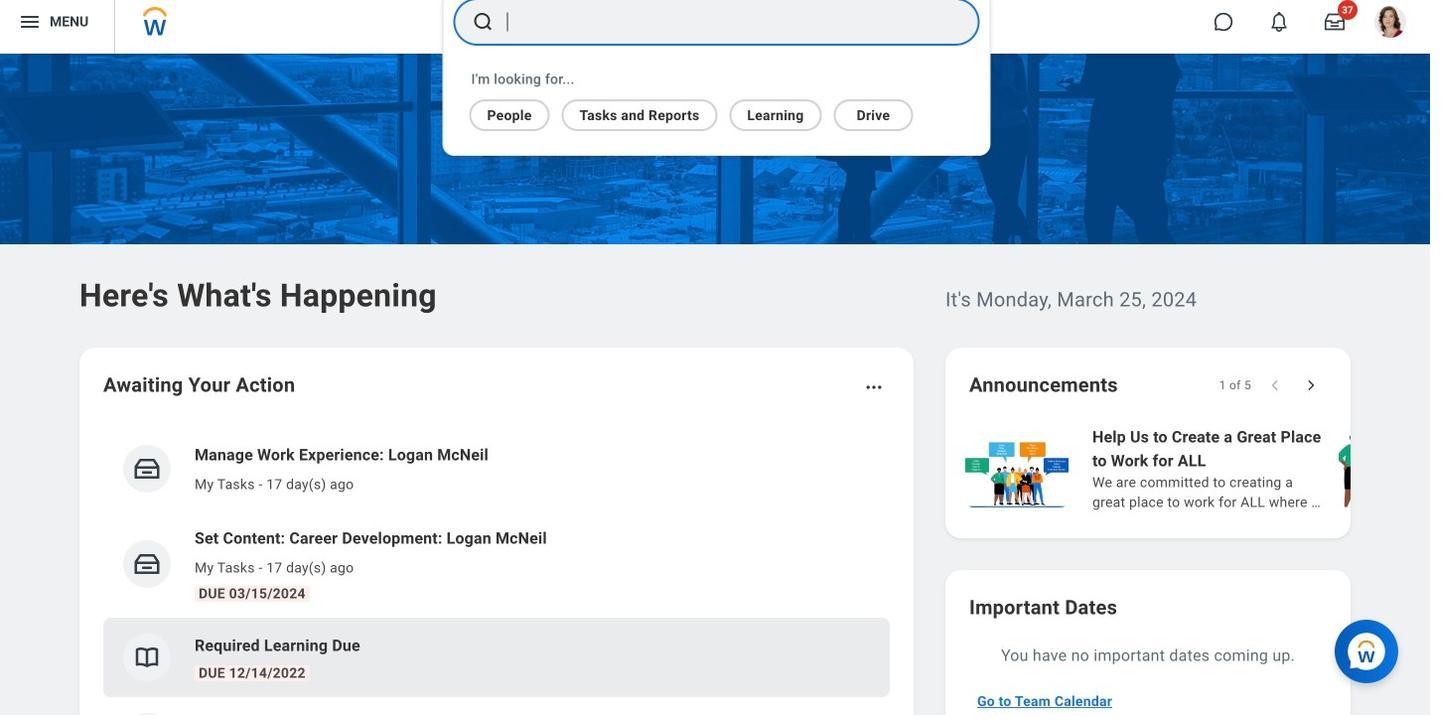 Task type: locate. For each thing, give the bounding box(es) containing it.
main content
[[0, 54, 1430, 715]]

1 vertical spatial inbox image
[[132, 549, 162, 579]]

list box
[[443, 91, 966, 131]]

status
[[1219, 377, 1252, 393]]

search image
[[471, 10, 495, 34]]

notifications large image
[[1269, 12, 1289, 32]]

inbox image
[[132, 454, 162, 484], [132, 549, 162, 579]]

1 inbox image from the top
[[132, 454, 162, 484]]

banner
[[0, 0, 1430, 54]]

list item
[[103, 618, 890, 697]]

inbox large image
[[1325, 12, 1345, 32]]

2 inbox image from the top
[[132, 549, 162, 579]]

recent searches list box
[[443, 58, 982, 62]]

list
[[961, 423, 1430, 515], [103, 427, 890, 715]]

None search field
[[443, 0, 991, 156]]

0 vertical spatial inbox image
[[132, 454, 162, 484]]

chevron left small image
[[1265, 375, 1285, 395]]



Task type: describe. For each thing, give the bounding box(es) containing it.
justify image
[[18, 10, 42, 34]]

Search Workday  search field
[[507, 0, 938, 44]]

chevron right small image
[[1301, 375, 1321, 395]]

0 horizontal spatial list
[[103, 427, 890, 715]]

book open image
[[132, 643, 162, 672]]

profile logan mcneil image
[[1375, 6, 1406, 42]]

1 horizontal spatial list
[[961, 423, 1430, 515]]



Task type: vqa. For each thing, say whether or not it's contained in the screenshot.
All Items Button
no



